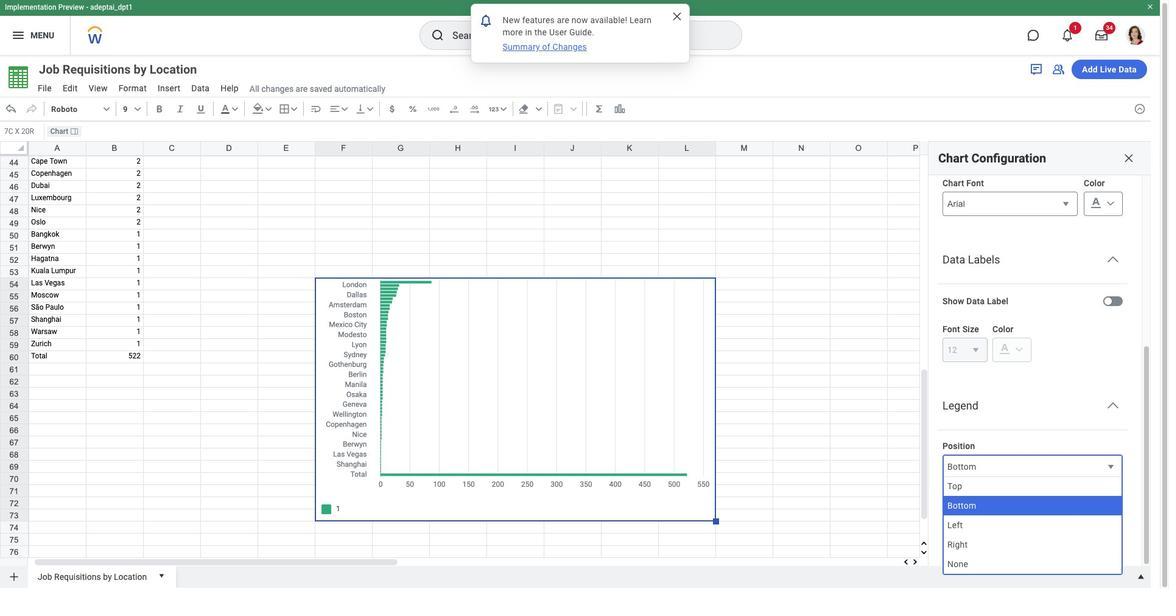 Task type: vqa. For each thing, say whether or not it's contained in the screenshot.
Font Size
yes



Task type: locate. For each thing, give the bounding box(es) containing it.
size for legend
[[963, 495, 980, 505]]

None text field
[[1, 123, 44, 140]]

12
[[948, 345, 958, 355], [948, 516, 958, 526]]

menu
[[30, 30, 54, 40]]

12 up right at the bottom right of the page
[[948, 516, 958, 526]]

x image down chevron up circle icon
[[1124, 152, 1136, 165]]

chevron down small image inside the roboto popup button
[[101, 103, 113, 115]]

0 vertical spatial job requisitions by location button
[[33, 61, 219, 78]]

summary of changes link
[[502, 41, 589, 53]]

bottom inside 'popup button'
[[948, 462, 977, 472]]

all
[[250, 84, 259, 94]]

search image
[[431, 28, 445, 43]]

configuration
[[972, 151, 1047, 165]]

1 vertical spatial requisitions
[[54, 572, 101, 582]]

data inside dropdown button
[[943, 253, 966, 266]]

font size down top
[[943, 495, 980, 505]]

activity stream image
[[1030, 62, 1044, 77]]

0 vertical spatial job requisitions by location
[[39, 62, 197, 77]]

1 horizontal spatial location
[[150, 62, 197, 77]]

1 horizontal spatial are
[[557, 15, 570, 25]]

1 horizontal spatial by
[[134, 62, 147, 77]]

none
[[948, 560, 969, 570]]

chevron up image
[[1106, 253, 1121, 267]]

bottom up left
[[948, 501, 977, 511]]

arial
[[948, 199, 966, 209]]

12 down show
[[948, 345, 958, 355]]

bold image
[[153, 103, 166, 115]]

0 vertical spatial chart
[[50, 127, 68, 136]]

notifications large image
[[1062, 29, 1074, 41]]

notifications image
[[479, 13, 493, 28]]

legend
[[943, 400, 979, 412]]

font size
[[943, 325, 980, 334], [943, 495, 980, 505]]

font size for data labels
[[943, 325, 980, 334]]

data left label
[[967, 297, 985, 306]]

1 vertical spatial 12 button
[[943, 509, 988, 533]]

1 vertical spatial color
[[993, 325, 1014, 334]]

saved
[[310, 84, 332, 94]]

chart up the chart font
[[939, 151, 969, 165]]

1 font size from the top
[[943, 325, 980, 334]]

2 job requisitions by location button from the top
[[33, 567, 152, 586]]

chart font
[[943, 179, 985, 188]]

0 vertical spatial size
[[963, 325, 980, 334]]

0 horizontal spatial are
[[296, 84, 308, 94]]

font down chart configuration
[[967, 179, 985, 188]]

12 button down 'show data label'
[[943, 338, 988, 363]]

data
[[1119, 65, 1138, 74], [191, 83, 210, 93], [943, 253, 966, 266], [967, 297, 985, 306]]

close environment banner image
[[1147, 3, 1155, 10]]

size down 'show data label'
[[963, 325, 980, 334]]

by up menus menu bar in the top left of the page
[[134, 62, 147, 77]]

0 vertical spatial 12 button
[[943, 338, 988, 363]]

0 horizontal spatial by
[[103, 572, 112, 582]]

underline image
[[195, 103, 207, 115]]

size
[[963, 325, 980, 334], [963, 495, 980, 505]]

guide.
[[570, 27, 595, 37]]

chevron up image
[[1106, 399, 1121, 414]]

1
[[1074, 24, 1078, 31]]

font size down show
[[943, 325, 980, 334]]

0 vertical spatial font size
[[943, 325, 980, 334]]

2 vertical spatial chart
[[943, 179, 965, 188]]

location up the insert
[[150, 62, 197, 77]]

x image right "learn"
[[671, 10, 683, 23]]

add
[[1083, 65, 1099, 74]]

0 vertical spatial by
[[134, 62, 147, 77]]

dialog containing new features are now available! learn more in the user guide.
[[471, 4, 690, 63]]

chart
[[50, 127, 68, 136], [939, 151, 969, 165], [943, 179, 965, 188]]

2 vertical spatial color
[[993, 495, 1014, 505]]

arial button
[[943, 192, 1078, 216]]

chart for chart
[[50, 127, 68, 136]]

chart for chart configuration
[[939, 151, 969, 165]]

0 vertical spatial location
[[150, 62, 197, 77]]

menu banner
[[0, 0, 1161, 55]]

1 vertical spatial job requisitions by location
[[38, 572, 147, 582]]

bottom up top
[[948, 462, 977, 472]]

job up file
[[39, 62, 60, 77]]

are inside "new features are now available! learn more in the user guide. summary of changes"
[[557, 15, 570, 25]]

2 12 button from the top
[[943, 509, 988, 533]]

preview
[[58, 3, 84, 12]]

1 size from the top
[[963, 325, 980, 334]]

implementation preview -   adeptai_dpt1
[[5, 3, 133, 12]]

-
[[86, 3, 88, 12]]

1 vertical spatial by
[[103, 572, 112, 582]]

requisitions
[[63, 62, 131, 77], [54, 572, 101, 582]]

chart up arial
[[943, 179, 965, 188]]

chevron down small image
[[101, 103, 113, 115], [131, 103, 144, 115], [364, 103, 376, 115], [498, 103, 510, 115], [1104, 196, 1119, 211], [1013, 342, 1027, 357]]

34
[[1107, 24, 1114, 31]]

1 vertical spatial location
[[114, 572, 147, 582]]

x image
[[671, 10, 683, 23], [1124, 152, 1136, 165]]

1 vertical spatial text color image
[[998, 342, 1013, 357]]

by
[[134, 62, 147, 77], [103, 572, 112, 582]]

2 12 from the top
[[948, 516, 958, 526]]

grid
[[0, 0, 1170, 581]]

are inside button
[[296, 84, 308, 94]]

menus menu bar
[[32, 80, 245, 99]]

font
[[967, 179, 985, 188], [943, 325, 961, 334], [943, 495, 961, 505]]

0 vertical spatial bottom
[[948, 462, 977, 472]]

0 vertical spatial requisitions
[[63, 62, 131, 77]]

2 font size from the top
[[943, 495, 980, 505]]

0 vertical spatial x image
[[671, 10, 683, 23]]

data left labels
[[943, 253, 966, 266]]

1 horizontal spatial x image
[[1124, 152, 1136, 165]]

by left the caret down small icon
[[103, 572, 112, 582]]

position
[[943, 442, 976, 451]]

job right add footer ws "image"
[[38, 572, 52, 582]]

0 vertical spatial text color image
[[1089, 196, 1104, 211]]

0 vertical spatial font
[[967, 179, 985, 188]]

bottom button
[[943, 455, 1124, 480]]

bottom
[[948, 462, 977, 472], [948, 501, 977, 511]]

1 vertical spatial 12
[[948, 516, 958, 526]]

12 button up right at the bottom right of the page
[[943, 509, 988, 533]]

1 vertical spatial job requisitions by location button
[[33, 567, 152, 586]]

2 size from the top
[[963, 495, 980, 505]]

chevron down small image right eraser icon
[[533, 103, 545, 115]]

size up left
[[963, 495, 980, 505]]

now
[[572, 15, 588, 25]]

1 vertical spatial font
[[943, 325, 961, 334]]

1 vertical spatial font size
[[943, 495, 980, 505]]

text color image
[[1089, 196, 1104, 211], [998, 342, 1013, 357]]

the
[[535, 27, 547, 37]]

adeptai_dpt1
[[90, 3, 133, 12]]

2 bottom from the top
[[948, 501, 977, 511]]

12 button
[[943, 338, 988, 363], [943, 509, 988, 533]]

changes
[[262, 84, 294, 94]]

new
[[503, 15, 520, 25]]

font down show
[[943, 325, 961, 334]]

font down top
[[943, 495, 961, 505]]

data up underline icon
[[191, 83, 210, 93]]

autosum image
[[593, 103, 605, 115]]

thousands comma image
[[428, 103, 440, 115]]

0 horizontal spatial location
[[114, 572, 147, 582]]

1 vertical spatial chart
[[939, 151, 969, 165]]

are
[[557, 15, 570, 25], [296, 84, 308, 94]]

job
[[39, 62, 60, 77], [38, 572, 52, 582]]

chart inside tab content element
[[943, 179, 965, 188]]

user
[[549, 27, 567, 37]]

dialog
[[471, 4, 690, 63]]

undo l image
[[5, 103, 17, 115]]

1 vertical spatial x image
[[1124, 152, 1136, 165]]

data labels button
[[938, 246, 1128, 284]]

2 vertical spatial font
[[943, 495, 961, 505]]

are left saved
[[296, 84, 308, 94]]

job requisitions by location for first job requisitions by location button from the bottom of the page
[[38, 572, 147, 582]]

show data label
[[943, 297, 1009, 306]]

data right live
[[1119, 65, 1138, 74]]

are for features
[[557, 15, 570, 25]]

font size for legend
[[943, 495, 980, 505]]

0 vertical spatial color
[[1085, 179, 1106, 188]]

insert
[[158, 83, 181, 93]]

1 vertical spatial are
[[296, 84, 308, 94]]

color
[[1085, 179, 1106, 188], [993, 325, 1014, 334], [993, 495, 1014, 505]]

1 vertical spatial bottom
[[948, 501, 977, 511]]

location
[[150, 62, 197, 77], [114, 572, 147, 582]]

1 bottom from the top
[[948, 462, 977, 472]]

help
[[221, 83, 239, 93]]

job requisitions by location button
[[33, 61, 219, 78], [33, 567, 152, 586]]

0 vertical spatial are
[[557, 15, 570, 25]]

location left the caret down small icon
[[114, 572, 147, 582]]

chart down roboto
[[50, 127, 68, 136]]

implementation
[[5, 3, 56, 12]]

0 vertical spatial 12
[[948, 345, 958, 355]]

chevron down small image
[[229, 103, 241, 115], [262, 103, 275, 115], [288, 103, 300, 115], [339, 103, 351, 115], [533, 103, 545, 115], [1013, 513, 1027, 527]]

are up user
[[557, 15, 570, 25]]

1 button
[[1055, 22, 1082, 49]]

1 vertical spatial size
[[963, 495, 980, 505]]

label
[[988, 297, 1009, 306]]

chart inside button
[[50, 127, 68, 136]]

list box
[[944, 477, 1123, 575]]

job requisitions by location
[[39, 62, 197, 77], [38, 572, 147, 582]]



Task type: describe. For each thing, give the bounding box(es) containing it.
italics image
[[174, 103, 186, 115]]

data labels
[[943, 253, 1001, 266]]

roboto
[[51, 104, 78, 114]]

in
[[525, 27, 533, 37]]

chevron down small image left border all icon
[[262, 103, 275, 115]]

add live data
[[1083, 65, 1138, 74]]

learn
[[630, 15, 652, 25]]

text color image
[[998, 513, 1013, 527]]

1 job requisitions by location button from the top
[[33, 61, 219, 78]]

align bottom image
[[354, 103, 367, 115]]

align left image
[[329, 103, 341, 115]]

justify image
[[11, 28, 26, 43]]

live
[[1101, 65, 1117, 74]]

job requisitions by location for second job requisitions by location button from the bottom of the page
[[39, 62, 197, 77]]

all changes are saved automatically button
[[245, 83, 386, 95]]

1 vertical spatial job
[[38, 572, 52, 582]]

chart configuration
[[939, 151, 1047, 165]]

chart image
[[614, 103, 626, 115]]

chart for chart font
[[943, 179, 965, 188]]

data inside button
[[1119, 65, 1138, 74]]

are for changes
[[296, 84, 308, 94]]

chevron down small image inside 9 dropdown button
[[131, 103, 144, 115]]

left
[[948, 521, 963, 531]]

summary
[[503, 42, 540, 52]]

1 12 button from the top
[[943, 338, 988, 363]]

format
[[119, 83, 147, 93]]

automatically
[[334, 84, 386, 94]]

font for legend
[[943, 495, 961, 505]]

all changes are saved automatically
[[250, 84, 386, 94]]

border all image
[[278, 103, 290, 115]]

eraser image
[[518, 103, 530, 115]]

file
[[38, 83, 52, 93]]

9 button
[[119, 99, 144, 119]]

labels
[[969, 253, 1001, 266]]

tab content element
[[929, 7, 1142, 567]]

menu button
[[0, 16, 70, 55]]

font for data labels
[[943, 325, 961, 334]]

available!
[[591, 15, 628, 25]]

edit
[[63, 83, 78, 93]]

more
[[503, 27, 523, 37]]

right
[[948, 540, 968, 550]]

chevron down small image down help
[[229, 103, 241, 115]]

features
[[523, 15, 555, 25]]

of
[[543, 42, 551, 52]]

add footer ws image
[[8, 572, 20, 584]]

roboto button
[[47, 99, 113, 119]]

color for data labels
[[993, 325, 1014, 334]]

chevron down small image left text wrap image
[[288, 103, 300, 115]]

chevron down small image left align bottom icon
[[339, 103, 351, 115]]

caret down small image
[[155, 570, 168, 582]]

chevron up circle image
[[1134, 103, 1147, 115]]

toolbar container region
[[0, 97, 1130, 121]]

chart button
[[47, 126, 82, 137]]

legend button
[[938, 392, 1128, 430]]

media classroom image
[[1052, 62, 1066, 77]]

caret up image
[[1136, 572, 1148, 584]]

inbox large image
[[1096, 29, 1108, 41]]

list box containing top
[[944, 477, 1123, 575]]

bottom inside "list box"
[[948, 501, 977, 511]]

percentage image
[[407, 103, 419, 115]]

34 button
[[1089, 22, 1116, 49]]

changes
[[553, 42, 587, 52]]

add zero image
[[469, 103, 481, 115]]

0 vertical spatial job
[[39, 62, 60, 77]]

Search Workday  search field
[[453, 22, 717, 49]]

chevron down small image down bottom 'popup button'
[[1013, 513, 1027, 527]]

top
[[948, 482, 963, 492]]

0 horizontal spatial x image
[[671, 10, 683, 23]]

add live data button
[[1072, 60, 1148, 79]]

remove zero image
[[448, 103, 460, 115]]

size for data labels
[[963, 325, 980, 334]]

color for legend
[[993, 495, 1014, 505]]

show
[[943, 297, 965, 306]]

numbers image
[[488, 103, 500, 115]]

1 horizontal spatial text color image
[[1089, 196, 1104, 211]]

text wrap image
[[310, 103, 322, 115]]

data inside menus menu bar
[[191, 83, 210, 93]]

9
[[123, 104, 128, 114]]

1 12 from the top
[[948, 345, 958, 355]]

profile logan mcneil image
[[1127, 26, 1146, 48]]

0 horizontal spatial text color image
[[998, 342, 1013, 357]]

view
[[89, 83, 108, 93]]

dollar sign image
[[386, 103, 398, 115]]

new features are now available! learn more in the user guide. summary of changes
[[503, 15, 654, 52]]



